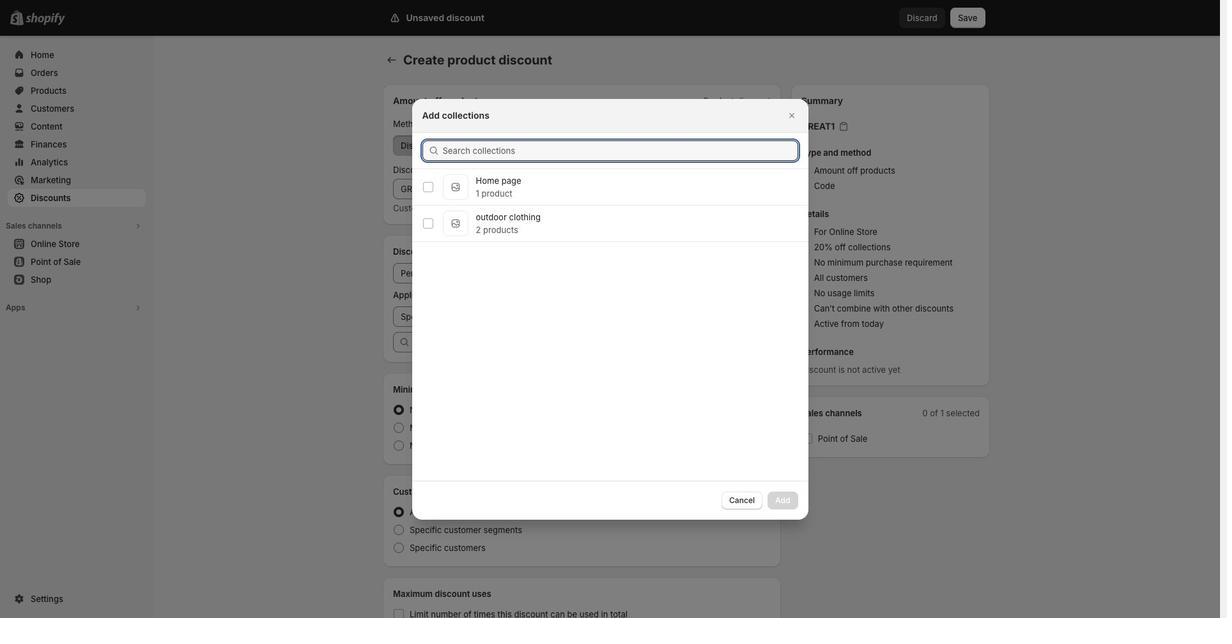 Task type: vqa. For each thing, say whether or not it's contained in the screenshot.
Create to the bottom
no



Task type: describe. For each thing, give the bounding box(es) containing it.
shopify image
[[26, 13, 65, 26]]

Search collections text field
[[443, 140, 798, 161]]



Task type: locate. For each thing, give the bounding box(es) containing it.
dialog
[[0, 99, 1220, 520]]



